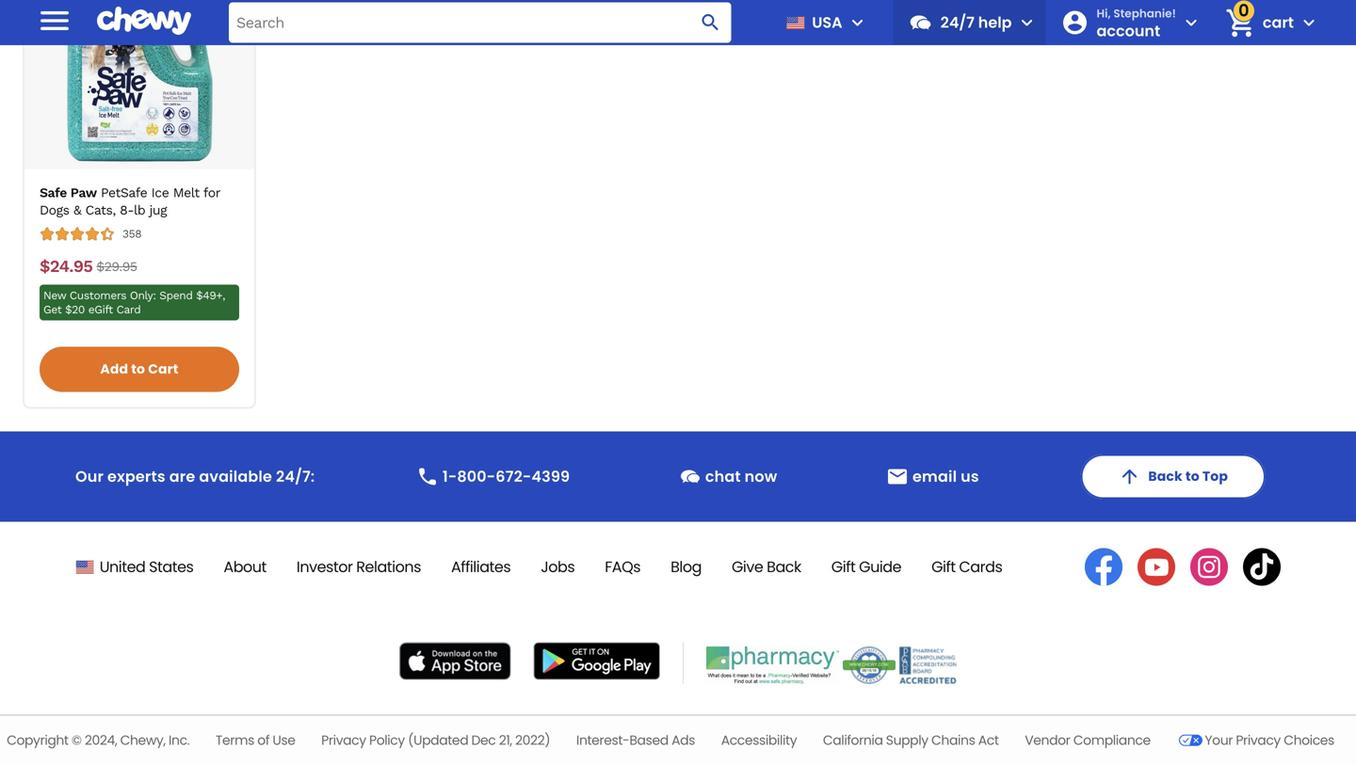 Task type: locate. For each thing, give the bounding box(es) containing it.
0 vertical spatial back
[[1149, 468, 1183, 486]]

blog
[[671, 557, 702, 578]]

cats,
[[85, 202, 116, 218]]

1 vertical spatial to
[[1186, 468, 1200, 486]]

gift
[[832, 557, 856, 578], [932, 557, 956, 578]]

menu image
[[847, 11, 869, 34]]

paw
[[70, 185, 97, 201]]

0 vertical spatial to
[[131, 360, 145, 378]]

california
[[823, 732, 883, 750]]

use
[[273, 732, 295, 750]]

petsafe ice melt for dogs & cats, 8-lb jug
[[40, 185, 220, 218]]

$24.95 $29.95
[[40, 257, 137, 276]]

jobs
[[541, 557, 575, 578]]

dogs
[[40, 202, 69, 218]]

account menu image
[[1180, 11, 1203, 34]]

instagram image
[[1191, 549, 1228, 586]]

relations
[[356, 557, 421, 578]]

24/7:
[[276, 466, 315, 487]]

1 privacy from the left
[[321, 732, 366, 750]]

back inside button
[[1149, 468, 1183, 486]]

your
[[1205, 732, 1233, 750]]

petsafe
[[101, 185, 147, 201]]

2 gift from the left
[[932, 557, 956, 578]]

gift cards
[[932, 557, 1003, 578]]

1 horizontal spatial back
[[1149, 468, 1183, 486]]

to right add
[[131, 360, 145, 378]]

chains
[[932, 732, 975, 750]]

(updated
[[408, 732, 468, 750]]

back to top button
[[1081, 454, 1266, 500]]

faqs
[[605, 557, 641, 578]]

us
[[961, 466, 980, 487]]

give back link
[[732, 557, 801, 578]]

to inside button
[[1186, 468, 1200, 486]]

for
[[203, 185, 220, 201]]

inc.
[[169, 732, 190, 750]]

1 horizontal spatial gift
[[932, 557, 956, 578]]

safe paw petsafe ice melt for dogs & cats, 8-lb jug image
[[32, 0, 247, 162]]

vendor
[[1025, 732, 1071, 750]]

our
[[75, 466, 104, 487]]

compliance
[[1074, 732, 1151, 750]]

1 horizontal spatial privacy
[[1236, 732, 1281, 750]]

0 horizontal spatial to
[[131, 360, 145, 378]]

egift
[[88, 303, 113, 316]]

0 horizontal spatial back
[[767, 557, 801, 578]]

about
[[224, 557, 266, 578]]

affiliates link
[[451, 557, 511, 578]]

back
[[1149, 468, 1183, 486], [767, 557, 801, 578]]

add to cart
[[100, 360, 179, 378]]

terms of use link
[[216, 732, 295, 750]]

blog link
[[671, 557, 702, 578]]

chewy support image
[[679, 466, 702, 488]]

of
[[257, 732, 269, 750]]

card
[[116, 303, 141, 316]]

1 horizontal spatial to
[[1186, 468, 1200, 486]]

add
[[100, 360, 128, 378]]

1-800-672-4399 link
[[409, 458, 578, 496]]

gift left the guide
[[832, 557, 856, 578]]

supply
[[886, 732, 929, 750]]

gift left cards
[[932, 557, 956, 578]]

accessibility
[[721, 732, 797, 750]]

interest-based ads link
[[576, 732, 695, 750]]

investor
[[297, 557, 353, 578]]

customers
[[70, 289, 126, 302]]

8-
[[120, 202, 134, 218]]

0 horizontal spatial privacy
[[321, 732, 366, 750]]

safe paw
[[40, 185, 97, 201]]

2022)
[[515, 732, 550, 750]]

privacy right your on the right of the page
[[1236, 732, 1281, 750]]

email us link
[[879, 458, 987, 496]]

privacy left policy
[[321, 732, 366, 750]]

2 privacy from the left
[[1236, 732, 1281, 750]]

1 gift from the left
[[832, 557, 856, 578]]

cart
[[148, 360, 179, 378]]

copyright © 2024 , chewy, inc.
[[7, 732, 190, 750]]

melt
[[173, 185, 200, 201]]

facebook image
[[1085, 549, 1123, 586]]

$49+,
[[196, 289, 225, 302]]

hi,
[[1097, 5, 1111, 21]]

Product search field
[[229, 2, 732, 43]]

chat now
[[705, 466, 778, 487]]

account
[[1097, 20, 1161, 41]]

back left the "top"
[[1149, 468, 1183, 486]]

help menu image
[[1016, 11, 1039, 34]]

to left the "top"
[[1186, 468, 1200, 486]]

0 horizontal spatial gift
[[832, 557, 856, 578]]

copyright
[[7, 732, 68, 750]]

interest-
[[576, 732, 630, 750]]

menu image
[[36, 2, 73, 39]]

cart
[[1263, 12, 1294, 33]]

your privacy choices link
[[1177, 727, 1335, 755]]

chat now button
[[671, 458, 785, 496]]

california supply chains act link
[[823, 732, 999, 750]]

privacy
[[321, 732, 366, 750], [1236, 732, 1281, 750]]

california supply chains act
[[823, 732, 999, 750]]

interest-based ads
[[576, 732, 695, 750]]

to
[[131, 360, 145, 378], [1186, 468, 1200, 486]]

back right give
[[767, 557, 801, 578]]

to inside 'button'
[[131, 360, 145, 378]]

1 vertical spatial back
[[767, 557, 801, 578]]

get
[[43, 303, 62, 316]]



Task type: describe. For each thing, give the bounding box(es) containing it.
24/7 help link
[[901, 0, 1012, 45]]

give
[[732, 557, 763, 578]]

legitscript approved image
[[843, 647, 896, 685]]

act
[[979, 732, 999, 750]]

email
[[913, 466, 957, 487]]

terms
[[216, 732, 254, 750]]

new customers only: spend $49+, get $20 egift card
[[43, 289, 225, 316]]

24/7 help
[[941, 12, 1012, 33]]

experts
[[107, 466, 166, 487]]

jobs link
[[541, 557, 575, 578]]

gift for gift cards
[[932, 557, 956, 578]]

chat
[[705, 466, 741, 487]]

your privacy choices
[[1205, 732, 1335, 750]]

24/7
[[941, 12, 975, 33]]

safe
[[40, 185, 67, 201]]

about link
[[224, 557, 266, 578]]

4399
[[532, 466, 570, 487]]

to for back
[[1186, 468, 1200, 486]]

usa
[[812, 12, 843, 33]]

cart menu image
[[1298, 11, 1321, 34]]

dec
[[472, 732, 496, 750]]

usa button
[[779, 0, 869, 45]]

©
[[72, 732, 82, 750]]

choices
[[1284, 732, 1335, 750]]

privacy choices image
[[1177, 727, 1205, 755]]

back to top
[[1149, 468, 1228, 486]]

top
[[1203, 468, 1228, 486]]

compounding pharmacy approved image
[[900, 647, 957, 685]]

youtube image
[[1138, 549, 1176, 586]]

email us
[[913, 466, 980, 487]]

download android app image
[[534, 643, 660, 680]]

vendor compliance link
[[1025, 732, 1151, 750]]

give back
[[732, 557, 801, 578]]

gift guide
[[832, 557, 902, 578]]

cards
[[959, 557, 1003, 578]]

1-800-672-4399
[[443, 466, 570, 487]]

privacy policy (updated dec 21, 2022)
[[321, 732, 550, 750]]

go to achc pharmacy accreditation image
[[707, 647, 839, 685]]

united states
[[100, 557, 193, 578]]

$29.95
[[96, 259, 137, 274]]

privacy policy (updated dec 21, 2022) link
[[321, 732, 550, 750]]

our experts are available 24/7:
[[75, 466, 315, 487]]

states
[[149, 557, 193, 578]]

accessibility link
[[721, 732, 797, 750]]

united states button
[[75, 557, 193, 578]]

21,
[[499, 732, 512, 750]]

gift for gift guide
[[832, 557, 856, 578]]

gift cards link
[[932, 557, 1003, 578]]

$24.95 text field
[[40, 257, 93, 277]]

1-
[[443, 466, 457, 487]]

358
[[122, 227, 142, 241]]

chewy support image
[[909, 10, 933, 35]]

vendor compliance
[[1025, 732, 1151, 750]]

800-
[[457, 466, 496, 487]]

investor relations link
[[297, 557, 421, 578]]

tiktok image
[[1243, 549, 1281, 586]]

guide
[[859, 557, 902, 578]]

ice
[[151, 185, 169, 201]]

hi, stephanie! account
[[1097, 5, 1176, 41]]

submit search image
[[700, 11, 722, 34]]

,
[[115, 732, 117, 750]]

gift guide link
[[832, 557, 902, 578]]

policy
[[369, 732, 405, 750]]

only:
[[130, 289, 156, 302]]

spend
[[159, 289, 193, 302]]

based
[[630, 732, 669, 750]]

chewy,
[[120, 732, 166, 750]]

$29.95 text field
[[96, 257, 137, 277]]

to for add
[[131, 360, 145, 378]]

faqs link
[[605, 557, 641, 578]]

investor relations
[[297, 557, 421, 578]]

672-
[[496, 466, 532, 487]]

&
[[73, 202, 81, 218]]

united
[[100, 557, 145, 578]]

cart link
[[1218, 0, 1294, 45]]

help
[[979, 12, 1012, 33]]

Search text field
[[229, 2, 732, 43]]

now
[[745, 466, 778, 487]]

ads
[[672, 732, 695, 750]]

add to cart button
[[40, 347, 239, 392]]

download ios app image
[[400, 643, 511, 680]]

chewy home image
[[97, 0, 191, 42]]

available
[[199, 466, 272, 487]]

items image
[[1224, 6, 1257, 39]]

$24.95
[[40, 257, 93, 276]]



Task type: vqa. For each thing, say whether or not it's contained in the screenshot.
first Deal
no



